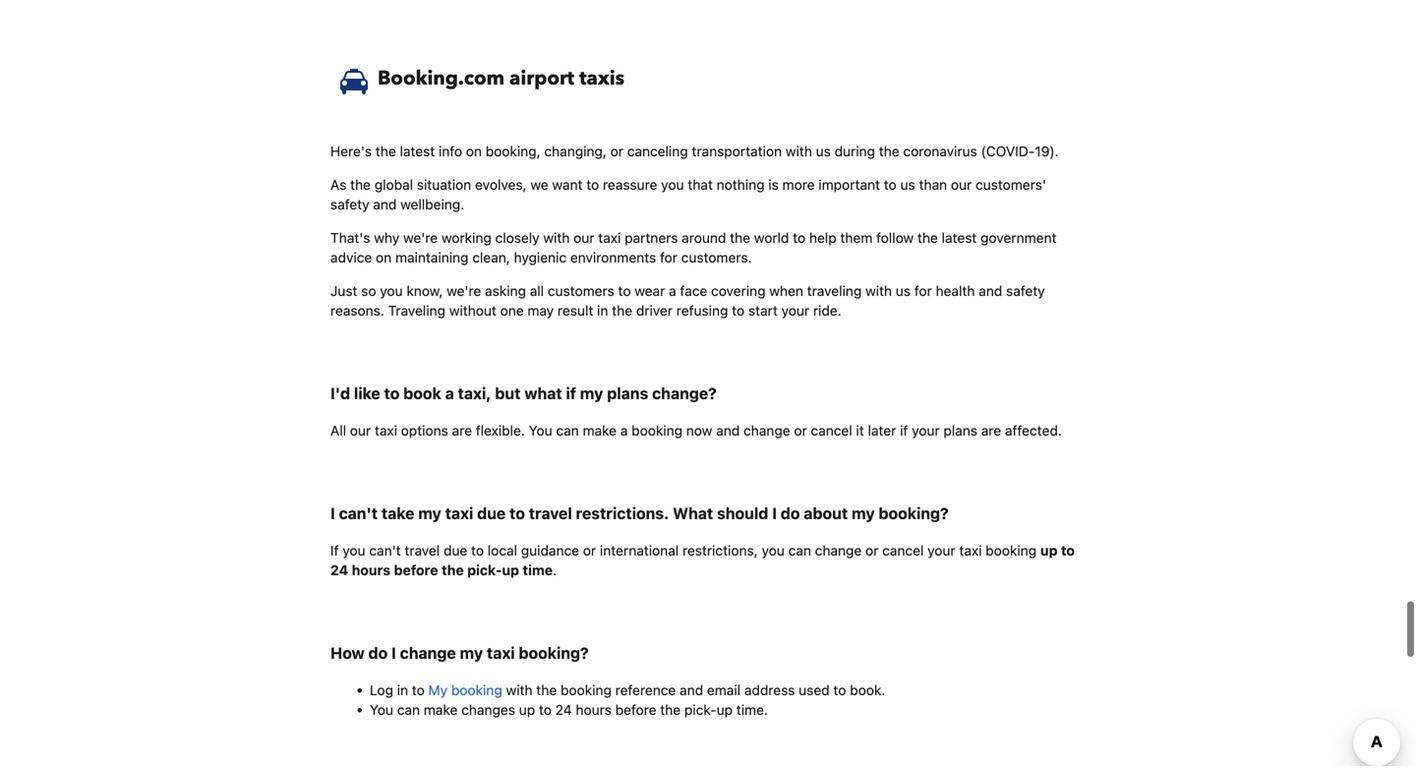 Task type: vqa. For each thing, say whether or not it's contained in the screenshot.
the middle can
yes



Task type: describe. For each thing, give the bounding box(es) containing it.
1 are from the left
[[452, 422, 472, 439]]

health
[[936, 283, 975, 299]]

coronavirus
[[903, 143, 978, 159]]

24 inside up to 24 hours before the pick-up time
[[330, 562, 348, 578]]

0 horizontal spatial travel
[[405, 542, 440, 559]]

now
[[686, 422, 713, 439]]

the right during
[[879, 143, 900, 159]]

advice
[[330, 249, 372, 266]]

0 vertical spatial do
[[781, 504, 800, 523]]

book
[[403, 384, 441, 403]]

0 vertical spatial can't
[[339, 504, 378, 523]]

later
[[868, 422, 896, 439]]

change for i
[[815, 542, 862, 559]]

change?
[[652, 384, 717, 403]]

safety for as the global situation evolves, we want to reassure you that nothing is more important to us than our customers' safety and wellbeing.
[[330, 196, 369, 212]]

want
[[552, 177, 583, 193]]

evolves,
[[475, 177, 527, 193]]

local
[[488, 542, 517, 559]]

0 vertical spatial latest
[[400, 143, 435, 159]]

you down should
[[762, 542, 785, 559]]

taxis
[[579, 65, 625, 92]]

that
[[688, 177, 713, 193]]

1 horizontal spatial booking?
[[879, 504, 949, 523]]

result
[[558, 302, 593, 319]]

24 inside log in to my booking with the booking reference and email address used to book. you can make changes up to 24 hours before the pick-up time.
[[555, 702, 572, 718]]

follow
[[877, 230, 914, 246]]

pick- inside up to 24 hours before the pick-up time
[[467, 562, 502, 578]]

change for change?
[[744, 422, 790, 439]]

changes
[[462, 702, 515, 718]]

a inside just so you know, we're asking all customers to wear a face covering when traveling with us for health and safety reasons. traveling without one may result in the driver refusing to start your ride.
[[669, 283, 676, 299]]

reassure
[[603, 177, 658, 193]]

booking,
[[486, 143, 541, 159]]

1 horizontal spatial can
[[556, 422, 579, 439]]

1 vertical spatial can't
[[369, 542, 401, 559]]

1 vertical spatial due
[[444, 542, 468, 559]]

customers'
[[976, 177, 1046, 193]]

the inside up to 24 hours before the pick-up time
[[442, 562, 464, 578]]

before inside log in to my booking with the booking reference and email address used to book. you can make changes up to 24 hours before the pick-up time.
[[615, 702, 657, 718]]

booking.com
[[378, 65, 505, 92]]

but
[[495, 384, 521, 403]]

19).
[[1035, 143, 1059, 159]]

global
[[375, 177, 413, 193]]

my
[[428, 682, 448, 698]]

to inside that's why we're working closely with our taxi partners around the world to help them follow the latest government advice on maintaining clean, hygienic environments for customers.
[[793, 230, 806, 246]]

during
[[835, 143, 875, 159]]

how
[[330, 644, 365, 662]]

traveling
[[388, 302, 446, 319]]

my right about
[[852, 504, 875, 523]]

all
[[530, 283, 544, 299]]

hours inside log in to my booking with the booking reference and email address used to book. you can make changes up to 24 hours before the pick-up time.
[[576, 702, 612, 718]]

here's the latest info on booking, changing, or canceling transportation with us during the coronavirus (covid-19).
[[330, 143, 1059, 159]]

0 vertical spatial us
[[816, 143, 831, 159]]

just
[[330, 283, 358, 299]]

them
[[840, 230, 873, 246]]

0 horizontal spatial our
[[350, 422, 371, 439]]

the down reference at the bottom of the page
[[660, 702, 681, 718]]

driver
[[636, 302, 673, 319]]

why
[[374, 230, 400, 246]]

affected.
[[1005, 422, 1062, 439]]

0 vertical spatial due
[[477, 504, 506, 523]]

0 vertical spatial travel
[[529, 504, 572, 523]]

ride.
[[813, 302, 842, 319]]

us for important
[[901, 177, 916, 193]]

if
[[330, 542, 339, 559]]

here's
[[330, 143, 372, 159]]

guidance
[[521, 542, 579, 559]]

is
[[769, 177, 779, 193]]

taxi,
[[458, 384, 491, 403]]

1 horizontal spatial make
[[583, 422, 617, 439]]

0 horizontal spatial if
[[566, 384, 576, 403]]

0 horizontal spatial change
[[400, 644, 456, 662]]

about
[[804, 504, 848, 523]]

know,
[[407, 283, 443, 299]]

reasons.
[[330, 302, 385, 319]]

with up more
[[786, 143, 812, 159]]

your inside just so you know, we're asking all customers to wear a face covering when traveling with us for health and safety reasons. traveling without one may result in the driver refusing to start your ride.
[[782, 302, 810, 319]]

without
[[449, 302, 497, 319]]

start
[[749, 302, 778, 319]]

as
[[330, 177, 347, 193]]

1 horizontal spatial plans
[[944, 422, 978, 439]]

if you can't travel due to local guidance or international restrictions, you can change or cancel your taxi booking
[[330, 542, 1041, 559]]

customers.
[[681, 249, 752, 266]]

customers
[[548, 283, 615, 299]]

changing,
[[544, 143, 607, 159]]

0 horizontal spatial booking?
[[519, 644, 589, 662]]

what
[[673, 504, 713, 523]]

government
[[981, 230, 1057, 246]]

we're inside that's why we're working closely with our taxi partners around the world to help them follow the latest government advice on maintaining clean, hygienic environments for customers.
[[403, 230, 438, 246]]

maintaining
[[395, 249, 469, 266]]

than
[[919, 177, 947, 193]]

asking
[[485, 283, 526, 299]]

the right my booking link
[[536, 682, 557, 698]]

one
[[500, 302, 524, 319]]

so
[[361, 283, 376, 299]]

international
[[600, 542, 679, 559]]

and inside log in to my booking with the booking reference and email address used to book. you can make changes up to 24 hours before the pick-up time.
[[680, 682, 703, 698]]

canceling
[[627, 143, 688, 159]]

my booking link
[[428, 682, 502, 698]]

take
[[382, 504, 415, 523]]

world
[[754, 230, 789, 246]]

i'd like to book a taxi, but what if my plans change?
[[330, 384, 717, 403]]

log
[[370, 682, 393, 698]]

all our taxi options are flexible. you can make a booking now and change or cancel it later if your plans are affected.
[[330, 422, 1062, 439]]

more
[[783, 177, 815, 193]]

safety for just so you know, we're asking all customers to wear a face covering when traveling with us for health and safety reasons. traveling without one may result in the driver refusing to start your ride.
[[1006, 283, 1045, 299]]

can inside log in to my booking with the booking reference and email address used to book. you can make changes up to 24 hours before the pick-up time.
[[397, 702, 420, 718]]

restrictions,
[[683, 542, 758, 559]]

traveling
[[807, 283, 862, 299]]

2 are from the left
[[981, 422, 1002, 439]]

with inside just so you know, we're asking all customers to wear a face covering when traveling with us for health and safety reasons. traveling without one may result in the driver refusing to start your ride.
[[866, 283, 892, 299]]

wellbeing.
[[401, 196, 465, 212]]



Task type: locate. For each thing, give the bounding box(es) containing it.
and right health
[[979, 283, 1003, 299]]

before
[[394, 562, 438, 578], [615, 702, 657, 718]]

i up the if
[[330, 504, 335, 523]]

our
[[951, 177, 972, 193], [574, 230, 595, 246], [350, 422, 371, 439]]

(covid-
[[981, 143, 1035, 159]]

transportation
[[692, 143, 782, 159]]

partners
[[625, 230, 678, 246]]

plans left change?
[[607, 384, 649, 403]]

email
[[707, 682, 741, 698]]

latest
[[400, 143, 435, 159], [942, 230, 977, 246]]

options
[[401, 422, 448, 439]]

0 vertical spatial change
[[744, 422, 790, 439]]

1 horizontal spatial we're
[[447, 283, 481, 299]]

our right 'than'
[[951, 177, 972, 193]]

1 horizontal spatial in
[[597, 302, 608, 319]]

we
[[531, 177, 549, 193]]

can down what
[[556, 422, 579, 439]]

us left 'than'
[[901, 177, 916, 193]]

booking? right about
[[879, 504, 949, 523]]

for inside that's why we're working closely with our taxi partners around the world to help them follow the latest government advice on maintaining clean, hygienic environments for customers.
[[660, 249, 678, 266]]

used
[[799, 682, 830, 698]]

2 horizontal spatial i
[[772, 504, 777, 523]]

safety down government
[[1006, 283, 1045, 299]]

2 horizontal spatial can
[[789, 542, 811, 559]]

how do i change my taxi booking?
[[330, 644, 589, 662]]

0 horizontal spatial latest
[[400, 143, 435, 159]]

nothing
[[717, 177, 765, 193]]

refusing
[[677, 302, 728, 319]]

you down what
[[529, 422, 552, 439]]

0 horizontal spatial you
[[370, 702, 393, 718]]

the up how do i change my taxi booking?
[[442, 562, 464, 578]]

change right now
[[744, 422, 790, 439]]

important
[[819, 177, 880, 193]]

2 horizontal spatial a
[[669, 283, 676, 299]]

hours
[[352, 562, 391, 578], [576, 702, 612, 718]]

my right what
[[580, 384, 603, 403]]

restrictions.
[[576, 504, 669, 523]]

on right info in the left top of the page
[[466, 143, 482, 159]]

i can't take my taxi due to travel restrictions. what should i do about my booking?
[[330, 504, 949, 523]]

in inside log in to my booking with the booking reference and email address used to book. you can make changes up to 24 hours before the pick-up time.
[[397, 682, 408, 698]]

0 horizontal spatial 24
[[330, 562, 348, 578]]

in right result
[[597, 302, 608, 319]]

0 vertical spatial if
[[566, 384, 576, 403]]

1 horizontal spatial i
[[392, 644, 396, 662]]

reference
[[615, 682, 676, 698]]

1 vertical spatial cancel
[[882, 542, 924, 559]]

the right "as"
[[350, 177, 371, 193]]

0 vertical spatial cancel
[[811, 422, 853, 439]]

us left during
[[816, 143, 831, 159]]

2 horizontal spatial our
[[951, 177, 972, 193]]

1 vertical spatial booking?
[[519, 644, 589, 662]]

1 horizontal spatial hours
[[576, 702, 612, 718]]

the up customers.
[[730, 230, 751, 246]]

cancel for i can't take my taxi due to travel restrictions. what should i do about my booking?
[[882, 542, 924, 559]]

you down log
[[370, 702, 393, 718]]

us left health
[[896, 283, 911, 299]]

0 horizontal spatial make
[[424, 702, 458, 718]]

hours inside up to 24 hours before the pick-up time
[[352, 562, 391, 578]]

all
[[330, 422, 346, 439]]

1 vertical spatial on
[[376, 249, 392, 266]]

covering
[[711, 283, 766, 299]]

1 horizontal spatial our
[[574, 230, 595, 246]]

safety inside as the global situation evolves, we want to reassure you that nothing is more important to us than our customers' safety and wellbeing.
[[330, 196, 369, 212]]

if
[[566, 384, 576, 403], [900, 422, 908, 439]]

before down the take
[[394, 562, 438, 578]]

taxi inside that's why we're working closely with our taxi partners around the world to help them follow the latest government advice on maintaining clean, hygienic environments for customers.
[[598, 230, 621, 246]]

book.
[[850, 682, 886, 698]]

1 vertical spatial before
[[615, 702, 657, 718]]

1 horizontal spatial before
[[615, 702, 657, 718]]

change down about
[[815, 542, 862, 559]]

my right the take
[[418, 504, 441, 523]]

make
[[583, 422, 617, 439], [424, 702, 458, 718]]

with inside log in to my booking with the booking reference and email address used to book. you can make changes up to 24 hours before the pick-up time.
[[506, 682, 533, 698]]

and inside just so you know, we're asking all customers to wear a face covering when traveling with us for health and safety reasons. traveling without one may result in the driver refusing to start your ride.
[[979, 283, 1003, 299]]

2 vertical spatial a
[[621, 422, 628, 439]]

with up changes in the left of the page
[[506, 682, 533, 698]]

0 vertical spatial before
[[394, 562, 438, 578]]

my
[[580, 384, 603, 403], [418, 504, 441, 523], [852, 504, 875, 523], [460, 644, 483, 662]]

1 vertical spatial do
[[368, 644, 388, 662]]

and inside as the global situation evolves, we want to reassure you that nothing is more important to us than our customers' safety and wellbeing.
[[373, 196, 397, 212]]

1 vertical spatial plans
[[944, 422, 978, 439]]

1 horizontal spatial you
[[529, 422, 552, 439]]

1 vertical spatial if
[[900, 422, 908, 439]]

log in to my booking with the booking reference and email address used to book. you can make changes up to 24 hours before the pick-up time.
[[370, 682, 886, 718]]

safety inside just so you know, we're asking all customers to wear a face covering when traveling with us for health and safety reasons. traveling without one may result in the driver refusing to start your ride.
[[1006, 283, 1045, 299]]

1 vertical spatial latest
[[942, 230, 977, 246]]

and down global at top
[[373, 196, 397, 212]]

you right the if
[[343, 542, 366, 559]]

us for traveling
[[896, 283, 911, 299]]

clean,
[[472, 249, 510, 266]]

1 vertical spatial make
[[424, 702, 458, 718]]

1 vertical spatial you
[[370, 702, 393, 718]]

with inside that's why we're working closely with our taxi partners around the world to help them follow the latest government advice on maintaining clean, hygienic environments for customers.
[[543, 230, 570, 246]]

1 horizontal spatial 24
[[555, 702, 572, 718]]

travel down the take
[[405, 542, 440, 559]]

.
[[553, 562, 557, 578]]

0 horizontal spatial we're
[[403, 230, 438, 246]]

pick- down email
[[685, 702, 717, 718]]

what
[[525, 384, 562, 403]]

1 horizontal spatial safety
[[1006, 283, 1045, 299]]

2 horizontal spatial change
[[815, 542, 862, 559]]

0 horizontal spatial due
[[444, 542, 468, 559]]

in right log
[[397, 682, 408, 698]]

we're up maintaining
[[403, 230, 438, 246]]

can down how do i change my taxi booking?
[[397, 702, 420, 718]]

1 horizontal spatial a
[[621, 422, 628, 439]]

it
[[856, 422, 864, 439]]

for down partners
[[660, 249, 678, 266]]

0 vertical spatial safety
[[330, 196, 369, 212]]

on down why
[[376, 249, 392, 266]]

environments
[[570, 249, 656, 266]]

0 horizontal spatial plans
[[607, 384, 649, 403]]

0 horizontal spatial for
[[660, 249, 678, 266]]

can't left the take
[[339, 504, 378, 523]]

booking
[[632, 422, 683, 439], [986, 542, 1037, 559], [451, 682, 502, 698], [561, 682, 612, 698]]

1 vertical spatial your
[[912, 422, 940, 439]]

0 vertical spatial hours
[[352, 562, 391, 578]]

us inside as the global situation evolves, we want to reassure you that nothing is more important to us than our customers' safety and wellbeing.
[[901, 177, 916, 193]]

us
[[816, 143, 831, 159], [901, 177, 916, 193], [896, 283, 911, 299]]

on inside that's why we're working closely with our taxi partners around the world to help them follow the latest government advice on maintaining clean, hygienic environments for customers.
[[376, 249, 392, 266]]

due up local
[[477, 504, 506, 523]]

0 horizontal spatial hours
[[352, 562, 391, 578]]

the inside just so you know, we're asking all customers to wear a face covering when traveling with us for health and safety reasons. traveling without one may result in the driver refusing to start your ride.
[[612, 302, 633, 319]]

our right all
[[350, 422, 371, 439]]

1 horizontal spatial are
[[981, 422, 1002, 439]]

airport
[[510, 65, 575, 92]]

in inside just so you know, we're asking all customers to wear a face covering when traveling with us for health and safety reasons. traveling without one may result in the driver refusing to start your ride.
[[597, 302, 608, 319]]

24 right changes in the left of the page
[[555, 702, 572, 718]]

you left that
[[661, 177, 684, 193]]

i
[[330, 504, 335, 523], [772, 504, 777, 523], [392, 644, 396, 662]]

time
[[523, 562, 553, 578]]

plans
[[607, 384, 649, 403], [944, 422, 978, 439]]

plans left affected.
[[944, 422, 978, 439]]

the inside as the global situation evolves, we want to reassure you that nothing is more important to us than our customers' safety and wellbeing.
[[350, 177, 371, 193]]

1 vertical spatial can
[[789, 542, 811, 559]]

if right what
[[566, 384, 576, 403]]

1 vertical spatial 24
[[555, 702, 572, 718]]

cancel for i'd like to book a taxi, but what if my plans change?
[[811, 422, 853, 439]]

0 vertical spatial we're
[[403, 230, 438, 246]]

us inside just so you know, we're asking all customers to wear a face covering when traveling with us for health and safety reasons. traveling without one may result in the driver refusing to start your ride.
[[896, 283, 911, 299]]

0 vertical spatial your
[[782, 302, 810, 319]]

for left health
[[915, 283, 932, 299]]

0 vertical spatial booking?
[[879, 504, 949, 523]]

on
[[466, 143, 482, 159], [376, 249, 392, 266]]

with up hygienic
[[543, 230, 570, 246]]

pick- down local
[[467, 562, 502, 578]]

our inside as the global situation evolves, we want to reassure you that nothing is more important to us than our customers' safety and wellbeing.
[[951, 177, 972, 193]]

my up my booking link
[[460, 644, 483, 662]]

change
[[744, 422, 790, 439], [815, 542, 862, 559], [400, 644, 456, 662]]

2 vertical spatial can
[[397, 702, 420, 718]]

with right traveling in the top of the page
[[866, 283, 892, 299]]

as the global situation evolves, we want to reassure you that nothing is more important to us than our customers' safety and wellbeing.
[[330, 177, 1046, 212]]

0 vertical spatial 24
[[330, 562, 348, 578]]

i'd
[[330, 384, 350, 403]]

0 horizontal spatial in
[[397, 682, 408, 698]]

help
[[809, 230, 837, 246]]

due left local
[[444, 542, 468, 559]]

0 horizontal spatial a
[[445, 384, 454, 403]]

due
[[477, 504, 506, 523], [444, 542, 468, 559]]

are left affected.
[[981, 422, 1002, 439]]

0 vertical spatial you
[[529, 422, 552, 439]]

should
[[717, 504, 769, 523]]

you inside just so you know, we're asking all customers to wear a face covering when traveling with us for health and safety reasons. traveling without one may result in the driver refusing to start your ride.
[[380, 283, 403, 299]]

make down my
[[424, 702, 458, 718]]

we're up 'without'
[[447, 283, 481, 299]]

0 horizontal spatial can
[[397, 702, 420, 718]]

1 horizontal spatial if
[[900, 422, 908, 439]]

do left about
[[781, 504, 800, 523]]

latest up health
[[942, 230, 977, 246]]

are right options
[[452, 422, 472, 439]]

1 vertical spatial us
[[901, 177, 916, 193]]

do right how
[[368, 644, 388, 662]]

a left now
[[621, 422, 628, 439]]

can't down the take
[[369, 542, 401, 559]]

safety
[[330, 196, 369, 212], [1006, 283, 1045, 299]]

you
[[661, 177, 684, 193], [380, 283, 403, 299], [343, 542, 366, 559], [762, 542, 785, 559]]

24 down the if
[[330, 562, 348, 578]]

1 vertical spatial hours
[[576, 702, 612, 718]]

2 vertical spatial your
[[928, 542, 956, 559]]

flexible.
[[476, 422, 525, 439]]

latest left info in the left top of the page
[[400, 143, 435, 159]]

can down about
[[789, 542, 811, 559]]

booking.com airport taxis
[[378, 65, 625, 92]]

before down reference at the bottom of the page
[[615, 702, 657, 718]]

up to 24 hours before the pick-up time
[[330, 542, 1075, 578]]

and right now
[[716, 422, 740, 439]]

i right should
[[772, 504, 777, 523]]

2 vertical spatial change
[[400, 644, 456, 662]]

in
[[597, 302, 608, 319], [397, 682, 408, 698]]

0 vertical spatial our
[[951, 177, 972, 193]]

a
[[669, 283, 676, 299], [445, 384, 454, 403], [621, 422, 628, 439]]

0 vertical spatial plans
[[607, 384, 649, 403]]

1 horizontal spatial latest
[[942, 230, 977, 246]]

i up log
[[392, 644, 396, 662]]

1 horizontal spatial on
[[466, 143, 482, 159]]

for inside just so you know, we're asking all customers to wear a face covering when traveling with us for health and safety reasons. traveling without one may result in the driver refusing to start your ride.
[[915, 283, 932, 299]]

our inside that's why we're working closely with our taxi partners around the world to help them follow the latest government advice on maintaining clean, hygienic environments for customers.
[[574, 230, 595, 246]]

1 vertical spatial we're
[[447, 283, 481, 299]]

situation
[[417, 177, 471, 193]]

the left driver at the top left of the page
[[612, 302, 633, 319]]

you right so
[[380, 283, 403, 299]]

you inside log in to my booking with the booking reference and email address used to book. you can make changes up to 24 hours before the pick-up time.
[[370, 702, 393, 718]]

the up global at top
[[376, 143, 396, 159]]

our up environments on the top of page
[[574, 230, 595, 246]]

0 horizontal spatial cancel
[[811, 422, 853, 439]]

closely
[[495, 230, 540, 246]]

0 vertical spatial in
[[597, 302, 608, 319]]

you inside as the global situation evolves, we want to reassure you that nothing is more important to us than our customers' safety and wellbeing.
[[661, 177, 684, 193]]

1 vertical spatial our
[[574, 230, 595, 246]]

2 vertical spatial our
[[350, 422, 371, 439]]

0 vertical spatial can
[[556, 422, 579, 439]]

like
[[354, 384, 380, 403]]

1 vertical spatial safety
[[1006, 283, 1045, 299]]

address
[[744, 682, 795, 698]]

0 horizontal spatial before
[[394, 562, 438, 578]]

make inside log in to my booking with the booking reference and email address used to book. you can make changes up to 24 hours before the pick-up time.
[[424, 702, 458, 718]]

latest inside that's why we're working closely with our taxi partners around the world to help them follow the latest government advice on maintaining clean, hygienic environments for customers.
[[942, 230, 977, 246]]

we're inside just so you know, we're asking all customers to wear a face covering when traveling with us for health and safety reasons. traveling without one may result in the driver refusing to start your ride.
[[447, 283, 481, 299]]

a left taxi,
[[445, 384, 454, 403]]

1 vertical spatial for
[[915, 283, 932, 299]]

0 horizontal spatial safety
[[330, 196, 369, 212]]

that's why we're working closely with our taxi partners around the world to help them follow the latest government advice on maintaining clean, hygienic environments for customers.
[[330, 230, 1057, 266]]

change up my
[[400, 644, 456, 662]]

make down i'd like to book a taxi, but what if my plans change?
[[583, 422, 617, 439]]

face
[[680, 283, 708, 299]]

around
[[682, 230, 726, 246]]

to
[[587, 177, 599, 193], [884, 177, 897, 193], [793, 230, 806, 246], [618, 283, 631, 299], [732, 302, 745, 319], [384, 384, 400, 403], [510, 504, 525, 523], [471, 542, 484, 559], [1061, 542, 1075, 559], [412, 682, 425, 698], [834, 682, 846, 698], [539, 702, 552, 718]]

pick- inside log in to my booking with the booking reference and email address used to book. you can make changes up to 24 hours before the pick-up time.
[[685, 702, 717, 718]]

before inside up to 24 hours before the pick-up time
[[394, 562, 438, 578]]

time.
[[737, 702, 768, 718]]

1 vertical spatial change
[[815, 542, 862, 559]]

and left email
[[680, 682, 703, 698]]

up
[[1041, 542, 1058, 559], [502, 562, 519, 578], [519, 702, 535, 718], [717, 702, 733, 718]]

to inside up to 24 hours before the pick-up time
[[1061, 542, 1075, 559]]

we're
[[403, 230, 438, 246], [447, 283, 481, 299]]

0 horizontal spatial pick-
[[467, 562, 502, 578]]

safety down "as"
[[330, 196, 369, 212]]

0 horizontal spatial are
[[452, 422, 472, 439]]

booking? down .
[[519, 644, 589, 662]]

1 horizontal spatial cancel
[[882, 542, 924, 559]]

1 vertical spatial travel
[[405, 542, 440, 559]]

or
[[611, 143, 624, 159], [794, 422, 807, 439], [583, 542, 596, 559], [866, 542, 879, 559]]

1 horizontal spatial travel
[[529, 504, 572, 523]]

may
[[528, 302, 554, 319]]

taxi
[[598, 230, 621, 246], [375, 422, 397, 439], [445, 504, 473, 523], [959, 542, 982, 559], [487, 644, 515, 662]]

1 vertical spatial a
[[445, 384, 454, 403]]

the right follow
[[918, 230, 938, 246]]

travel up guidance
[[529, 504, 572, 523]]

if right later
[[900, 422, 908, 439]]

1 horizontal spatial pick-
[[685, 702, 717, 718]]

info
[[439, 143, 462, 159]]

1 vertical spatial pick-
[[685, 702, 717, 718]]

0 horizontal spatial i
[[330, 504, 335, 523]]

0 vertical spatial make
[[583, 422, 617, 439]]

a left face
[[669, 283, 676, 299]]

2 vertical spatial us
[[896, 283, 911, 299]]

1 horizontal spatial do
[[781, 504, 800, 523]]



